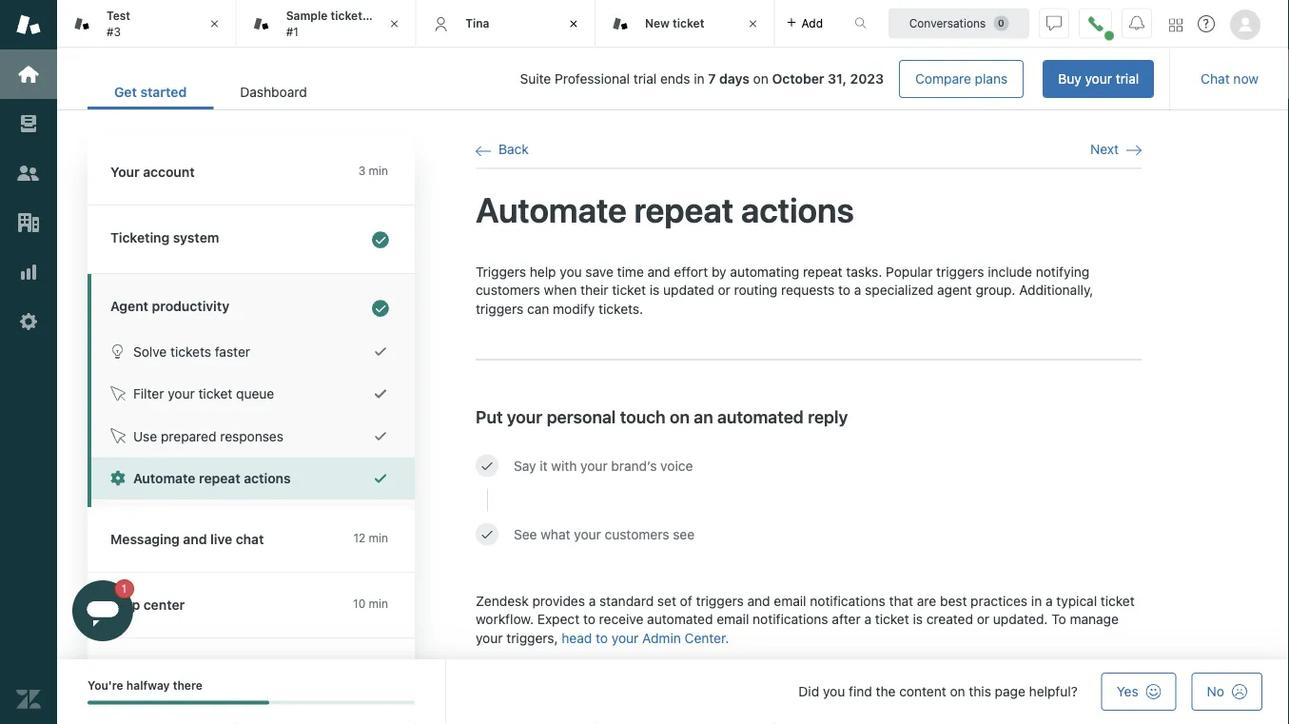 Task type: locate. For each thing, give the bounding box(es) containing it.
compare plans
[[916, 71, 1008, 87]]

1 trial from the left
[[1116, 71, 1139, 87]]

on inside footer
[[950, 684, 966, 699]]

notifications left after
[[753, 611, 829, 627]]

0 horizontal spatial automate
[[133, 471, 195, 486]]

automated
[[718, 407, 804, 427], [647, 611, 713, 627]]

updated.
[[993, 611, 1048, 627]]

tina tab
[[416, 0, 596, 48]]

ticketing system
[[110, 230, 219, 246]]

tab containing test
[[57, 0, 237, 48]]

close image
[[205, 14, 224, 33], [385, 14, 404, 33], [564, 14, 583, 33], [744, 14, 763, 33]]

your right buy
[[1085, 71, 1113, 87]]

0 horizontal spatial triggers
[[476, 301, 524, 317]]

to
[[1052, 611, 1067, 627]]

0 horizontal spatial automate repeat actions
[[133, 471, 291, 486]]

1 horizontal spatial or
[[977, 611, 990, 627]]

2 close image from the left
[[385, 14, 404, 33]]

ticket right new
[[673, 16, 705, 30]]

workflow.
[[476, 611, 534, 627]]

chat now
[[1201, 71, 1259, 87]]

actions up automating
[[741, 189, 854, 230]]

repeat down use prepared responses
[[199, 471, 240, 486]]

1 vertical spatial notifications
[[753, 611, 829, 627]]

or down practices in the bottom right of the page
[[977, 611, 990, 627]]

email up did
[[774, 593, 807, 608]]

the right find
[[876, 684, 896, 699]]

min right 3
[[369, 164, 388, 177]]

automate repeat actions down use prepared responses
[[133, 471, 291, 486]]

ticket left "queue"
[[198, 386, 233, 402]]

email up center.
[[717, 611, 749, 627]]

0 horizontal spatial actions
[[244, 471, 291, 486]]

on left this
[[950, 684, 966, 699]]

the inside footer
[[876, 684, 896, 699]]

queue
[[236, 386, 274, 402]]

0 vertical spatial on
[[753, 71, 769, 87]]

trial down notifications "image"
[[1116, 71, 1139, 87]]

helpful?
[[1029, 684, 1078, 699]]

1 vertical spatial or
[[977, 611, 990, 627]]

page
[[995, 684, 1026, 699]]

2 horizontal spatial and
[[748, 593, 770, 608]]

#3
[[107, 25, 121, 38]]

your down workflow.
[[476, 630, 503, 646]]

live
[[210, 532, 232, 547]]

buy your trial button
[[1043, 60, 1155, 98]]

1 horizontal spatial repeat
[[634, 189, 734, 230]]

October 31, 2023 text field
[[772, 71, 884, 87]]

progress bar image
[[88, 701, 269, 705]]

to up head
[[583, 611, 596, 627]]

agent productivity button
[[88, 274, 411, 330]]

actions down use prepared responses button
[[244, 471, 291, 486]]

agent
[[938, 282, 973, 298]]

is left updated
[[650, 282, 660, 298]]

to down tasks. in the top of the page
[[838, 282, 851, 298]]

0 vertical spatial to
[[838, 282, 851, 298]]

1 horizontal spatial you
[[823, 684, 845, 699]]

1 horizontal spatial automate
[[476, 189, 627, 230]]

say it with your brand's voice
[[514, 458, 693, 473]]

1 horizontal spatial customers
[[605, 526, 669, 542]]

1 vertical spatial automate
[[133, 471, 195, 486]]

1 horizontal spatial and
[[648, 264, 671, 279]]

0 vertical spatial is
[[650, 282, 660, 298]]

notifications image
[[1130, 16, 1145, 31]]

repeat up requests
[[803, 264, 843, 279]]

you inside the triggers help you save time and effort by automating repeat tasks. popular triggers include notifying customers when their ticket is updated or routing requests to a specialized agent group. additionally, triggers can modify tickets.
[[560, 264, 582, 279]]

back
[[499, 141, 529, 157]]

to inside the zendesk provides a standard set of triggers and email notifications that are best practices in a typical ticket workflow. expect to receive automated email notifications after a ticket is created or updated. to manage your triggers,
[[583, 611, 596, 627]]

3 min from the top
[[369, 597, 388, 611]]

or down by
[[718, 282, 731, 298]]

additionally,
[[1019, 282, 1094, 298]]

on left an
[[670, 407, 690, 427]]

min for messaging and live chat
[[369, 532, 388, 545]]

started
[[140, 84, 187, 100]]

close image inside "tina" tab
[[564, 14, 583, 33]]

2 horizontal spatial repeat
[[803, 264, 843, 279]]

1 vertical spatial actions
[[244, 471, 291, 486]]

views image
[[16, 111, 41, 136]]

1 vertical spatial min
[[369, 532, 388, 545]]

email
[[774, 593, 807, 608], [717, 611, 749, 627]]

ticket up 'manage'
[[1101, 593, 1135, 608]]

automate down use
[[133, 471, 195, 486]]

1 min from the top
[[369, 164, 388, 177]]

a down tasks. in the top of the page
[[854, 282, 862, 298]]

notifications
[[810, 593, 886, 608], [753, 611, 829, 627]]

filter
[[133, 386, 164, 402]]

automated down of
[[647, 611, 713, 627]]

ticketing system button
[[88, 206, 411, 273]]

and left "live"
[[183, 532, 207, 547]]

in up updated.
[[1032, 593, 1042, 608]]

actions
[[741, 189, 854, 230], [244, 471, 291, 486]]

ticketing
[[110, 230, 170, 246]]

what
[[541, 526, 571, 542]]

content
[[900, 684, 947, 699]]

practices
[[971, 593, 1028, 608]]

on inside region
[[670, 407, 690, 427]]

2 tab from the left
[[237, 0, 454, 48]]

and inside the triggers help you save time and effort by automating repeat tasks. popular triggers include notifying customers when their ticket is updated or routing requests to a specialized agent group. additionally, triggers can modify tickets.
[[648, 264, 671, 279]]

1 horizontal spatial is
[[913, 611, 923, 627]]

zendesk image
[[16, 687, 41, 712]]

customers down "triggers"
[[476, 282, 540, 298]]

0 horizontal spatial you
[[560, 264, 582, 279]]

1 vertical spatial on
[[670, 407, 690, 427]]

in left 7
[[694, 71, 705, 87]]

1 vertical spatial automated
[[647, 611, 713, 627]]

close image left 'add' popup button
[[744, 14, 763, 33]]

plans
[[975, 71, 1008, 87]]

min inside your account heading
[[369, 164, 388, 177]]

trial
[[1116, 71, 1139, 87], [634, 71, 657, 87]]

2 trial from the left
[[634, 71, 657, 87]]

1 vertical spatial you
[[823, 684, 845, 699]]

2 min from the top
[[369, 532, 388, 545]]

new ticket tab
[[596, 0, 775, 48]]

is down are
[[913, 611, 923, 627]]

or inside the triggers help you save time and effort by automating repeat tasks. popular triggers include notifying customers when their ticket is updated or routing requests to a specialized agent group. additionally, triggers can modify tickets.
[[718, 282, 731, 298]]

no button
[[1192, 673, 1263, 711]]

by
[[712, 264, 727, 279]]

0 vertical spatial triggers
[[937, 264, 984, 279]]

0 horizontal spatial trial
[[634, 71, 657, 87]]

can
[[527, 301, 549, 317]]

1 vertical spatial to
[[583, 611, 596, 627]]

in
[[694, 71, 705, 87], [1032, 593, 1042, 608]]

1 horizontal spatial in
[[1032, 593, 1042, 608]]

12
[[353, 532, 366, 545]]

1 horizontal spatial automate repeat actions
[[476, 189, 854, 230]]

to right head
[[596, 630, 608, 646]]

trial inside button
[[1116, 71, 1139, 87]]

a right after
[[865, 611, 872, 627]]

your account heading
[[88, 140, 415, 206]]

automate up help
[[476, 189, 627, 230]]

zendesk support image
[[16, 12, 41, 37]]

3 close image from the left
[[564, 14, 583, 33]]

and
[[648, 264, 671, 279], [183, 532, 207, 547], [748, 593, 770, 608]]

0 vertical spatial you
[[560, 264, 582, 279]]

and right of
[[748, 593, 770, 608]]

1 vertical spatial the
[[876, 684, 896, 699]]

0 vertical spatial in
[[694, 71, 705, 87]]

close image inside new ticket tab
[[744, 14, 763, 33]]

use prepared responses button
[[91, 415, 415, 457]]

0 horizontal spatial customers
[[476, 282, 540, 298]]

your inside the zendesk provides a standard set of triggers and email notifications that are best practices in a typical ticket workflow. expect to receive automated email notifications after a ticket is created or updated. to manage your triggers,
[[476, 630, 503, 646]]

1 horizontal spatial on
[[753, 71, 769, 87]]

on
[[753, 71, 769, 87], [670, 407, 690, 427], [950, 684, 966, 699]]

trial for your
[[1116, 71, 1139, 87]]

0 vertical spatial customers
[[476, 282, 540, 298]]

2 vertical spatial to
[[596, 630, 608, 646]]

yes button
[[1102, 673, 1177, 711]]

triggers up agent
[[937, 264, 984, 279]]

notifications up after
[[810, 593, 886, 608]]

this
[[969, 684, 992, 699]]

account
[[143, 164, 195, 180]]

productivity
[[152, 298, 229, 314]]

0 horizontal spatial in
[[694, 71, 705, 87]]

ticket inside the triggers help you save time and effort by automating repeat tasks. popular triggers include notifying customers when their ticket is updated or routing requests to a specialized agent group. additionally, triggers can modify tickets.
[[612, 282, 646, 298]]

0 vertical spatial the
[[401, 9, 419, 22]]

tab list
[[88, 74, 334, 109]]

trial left ends
[[634, 71, 657, 87]]

ticket:
[[331, 9, 366, 22]]

31,
[[828, 71, 847, 87]]

0 horizontal spatial to
[[583, 611, 596, 627]]

ticket inside tab
[[673, 16, 705, 30]]

triggers inside the zendesk provides a standard set of triggers and email notifications that are best practices in a typical ticket workflow. expect to receive automated email notifications after a ticket is created or updated. to manage your triggers,
[[696, 593, 744, 608]]

test
[[107, 9, 130, 22]]

you up "when"
[[560, 264, 582, 279]]

1 vertical spatial is
[[913, 611, 923, 627]]

2 vertical spatial min
[[369, 597, 388, 611]]

automate repeat actions inside button
[[133, 471, 291, 486]]

back button
[[476, 141, 529, 158]]

triggers down "triggers"
[[476, 301, 524, 317]]

0 horizontal spatial and
[[183, 532, 207, 547]]

1 vertical spatial in
[[1032, 593, 1042, 608]]

footer
[[57, 660, 1290, 724]]

an
[[694, 407, 713, 427]]

a
[[854, 282, 862, 298], [589, 593, 596, 608], [1046, 593, 1053, 608], [865, 611, 872, 627]]

0 vertical spatial automate
[[476, 189, 627, 230]]

1 horizontal spatial email
[[774, 593, 807, 608]]

actions inside button
[[244, 471, 291, 486]]

#1
[[286, 25, 299, 38]]

the
[[401, 9, 419, 22], [876, 684, 896, 699]]

suite
[[520, 71, 551, 87]]

no
[[1207, 684, 1225, 699]]

is inside the triggers help you save time and effort by automating repeat tasks. popular triggers include notifying customers when their ticket is updated or routing requests to a specialized agent group. additionally, triggers can modify tickets.
[[650, 282, 660, 298]]

automate repeat actions up effort in the top right of the page
[[476, 189, 854, 230]]

is
[[650, 282, 660, 298], [913, 611, 923, 627]]

0 horizontal spatial repeat
[[199, 471, 240, 486]]

2 horizontal spatial triggers
[[937, 264, 984, 279]]

the inside sample ticket: meet the ticket #1
[[401, 9, 419, 22]]

4 close image from the left
[[744, 14, 763, 33]]

customers left see
[[605, 526, 669, 542]]

the for content
[[876, 684, 896, 699]]

0 vertical spatial automate repeat actions
[[476, 189, 854, 230]]

organizations image
[[16, 210, 41, 235]]

repeat up effort in the top right of the page
[[634, 189, 734, 230]]

close image left #1
[[205, 14, 224, 33]]

1 horizontal spatial trial
[[1116, 71, 1139, 87]]

automated right an
[[718, 407, 804, 427]]

1 horizontal spatial actions
[[741, 189, 854, 230]]

tab containing sample ticket: meet the ticket
[[237, 0, 454, 48]]

0 vertical spatial notifications
[[810, 593, 886, 608]]

your right with
[[581, 458, 608, 473]]

or inside the zendesk provides a standard set of triggers and email notifications that are best practices in a typical ticket workflow. expect to receive automated email notifications after a ticket is created or updated. to manage your triggers,
[[977, 611, 990, 627]]

typical
[[1057, 593, 1097, 608]]

close image right ticket:
[[385, 14, 404, 33]]

you right did
[[823, 684, 845, 699]]

0 vertical spatial min
[[369, 164, 388, 177]]

0 vertical spatial repeat
[[634, 189, 734, 230]]

2 horizontal spatial to
[[838, 282, 851, 298]]

get
[[114, 84, 137, 100]]

the right meet
[[401, 9, 419, 22]]

after
[[832, 611, 861, 627]]

sample ticket: meet the ticket #1
[[286, 9, 454, 38]]

yes
[[1117, 684, 1139, 699]]

2 vertical spatial and
[[748, 593, 770, 608]]

0 horizontal spatial or
[[718, 282, 731, 298]]

use prepared responses
[[133, 428, 284, 444]]

on right days
[[753, 71, 769, 87]]

0 horizontal spatial is
[[650, 282, 660, 298]]

0 vertical spatial and
[[648, 264, 671, 279]]

requests
[[781, 282, 835, 298]]

to
[[838, 282, 851, 298], [583, 611, 596, 627], [596, 630, 608, 646]]

2 vertical spatial repeat
[[199, 471, 240, 486]]

2 horizontal spatial on
[[950, 684, 966, 699]]

repeat inside button
[[199, 471, 240, 486]]

1 horizontal spatial triggers
[[696, 593, 744, 608]]

automated inside the zendesk provides a standard set of triggers and email notifications that are best practices in a typical ticket workflow. expect to receive automated email notifications after a ticket is created or updated. to manage your triggers,
[[647, 611, 713, 627]]

notifying
[[1036, 264, 1090, 279]]

solve
[[133, 344, 167, 359]]

you're
[[88, 679, 123, 692]]

0 horizontal spatial on
[[670, 407, 690, 427]]

see
[[673, 526, 695, 542]]

tab
[[57, 0, 237, 48], [237, 0, 454, 48]]

1 vertical spatial repeat
[[803, 264, 843, 279]]

1 horizontal spatial the
[[876, 684, 896, 699]]

automate
[[476, 189, 627, 230], [133, 471, 195, 486]]

ticket left tina
[[422, 9, 454, 22]]

repeat
[[634, 189, 734, 230], [803, 264, 843, 279], [199, 471, 240, 486]]

0 vertical spatial automated
[[718, 407, 804, 427]]

1 vertical spatial automate repeat actions
[[133, 471, 291, 486]]

your right what
[[574, 526, 601, 542]]

0 vertical spatial actions
[[741, 189, 854, 230]]

ticket
[[422, 9, 454, 22], [673, 16, 705, 30], [612, 282, 646, 298], [198, 386, 233, 402], [1101, 593, 1135, 608], [875, 611, 910, 627]]

your account
[[110, 164, 195, 180]]

min right 10
[[369, 597, 388, 611]]

close image up professional
[[564, 14, 583, 33]]

2 vertical spatial on
[[950, 684, 966, 699]]

your
[[1085, 71, 1113, 87], [168, 386, 195, 402], [507, 407, 543, 427], [581, 458, 608, 473], [574, 526, 601, 542], [476, 630, 503, 646], [612, 630, 639, 646]]

min right 12
[[369, 532, 388, 545]]

1 vertical spatial customers
[[605, 526, 669, 542]]

1 vertical spatial email
[[717, 611, 749, 627]]

0 vertical spatial or
[[718, 282, 731, 298]]

a inside the triggers help you save time and effort by automating repeat tasks. popular triggers include notifying customers when their ticket is updated or routing requests to a specialized agent group. additionally, triggers can modify tickets.
[[854, 282, 862, 298]]

0 horizontal spatial the
[[401, 9, 419, 22]]

compare plans button
[[899, 60, 1024, 98]]

help center
[[110, 597, 185, 613]]

get started
[[114, 84, 187, 100]]

1 vertical spatial triggers
[[476, 301, 524, 317]]

2 vertical spatial triggers
[[696, 593, 744, 608]]

0 horizontal spatial automated
[[647, 611, 713, 627]]

prepared
[[161, 428, 216, 444]]

1 tab from the left
[[57, 0, 237, 48]]

section
[[349, 60, 1155, 98]]

and right time
[[648, 264, 671, 279]]

ticket down time
[[612, 282, 646, 298]]

triggers right of
[[696, 593, 744, 608]]



Task type: vqa. For each thing, say whether or not it's contained in the screenshot.
set
yes



Task type: describe. For each thing, give the bounding box(es) containing it.
progress-bar progress bar
[[88, 701, 415, 705]]

automate inside button
[[133, 471, 195, 486]]

see what your customers see
[[514, 526, 695, 542]]

main element
[[0, 0, 57, 724]]

standard
[[600, 593, 654, 608]]

agent
[[110, 298, 148, 314]]

days
[[720, 71, 750, 87]]

min for help center
[[369, 597, 388, 611]]

you're halfway there
[[88, 679, 203, 692]]

with
[[551, 458, 577, 473]]

test #3
[[107, 9, 130, 38]]

say
[[514, 458, 536, 473]]

add button
[[775, 0, 835, 47]]

did
[[799, 684, 820, 699]]

chat
[[1201, 71, 1230, 87]]

1 vertical spatial and
[[183, 532, 207, 547]]

the for ticket
[[401, 9, 419, 22]]

reporting image
[[16, 260, 41, 285]]

updated
[[663, 282, 714, 298]]

your down receive
[[612, 630, 639, 646]]

are
[[917, 593, 937, 608]]

put your personal touch on an automated reply region
[[476, 262, 1142, 666]]

automate inside content-title region
[[476, 189, 627, 230]]

1 horizontal spatial to
[[596, 630, 608, 646]]

provides
[[532, 593, 585, 608]]

tickets.
[[599, 301, 643, 317]]

center
[[143, 597, 185, 613]]

customers image
[[16, 161, 41, 186]]

filter your ticket queue button
[[91, 373, 415, 415]]

tina
[[466, 16, 490, 30]]

ticket inside sample ticket: meet the ticket #1
[[422, 9, 454, 22]]

is inside the zendesk provides a standard set of triggers and email notifications that are best practices in a typical ticket workflow. expect to receive automated email notifications after a ticket is created or updated. to manage your triggers,
[[913, 611, 923, 627]]

receive
[[599, 611, 644, 627]]

section containing compare plans
[[349, 60, 1155, 98]]

your right filter
[[168, 386, 195, 402]]

zendesk provides a standard set of triggers and email notifications that are best practices in a typical ticket workflow. expect to receive automated email notifications after a ticket is created or updated. to manage your triggers,
[[476, 593, 1135, 646]]

head to your admin center. link
[[562, 630, 729, 646]]

zendesk products image
[[1170, 19, 1183, 32]]

button displays agent's chat status as invisible. image
[[1047, 16, 1062, 31]]

of
[[680, 593, 693, 608]]

next
[[1091, 141, 1119, 157]]

set
[[658, 593, 677, 608]]

1 close image from the left
[[205, 14, 224, 33]]

did you find the content on this page helpful?
[[799, 684, 1078, 699]]

admin image
[[16, 309, 41, 334]]

automate repeat actions button
[[91, 457, 415, 500]]

ticket down that
[[875, 611, 910, 627]]

professional
[[555, 71, 630, 87]]

center.
[[685, 630, 729, 646]]

in inside the zendesk provides a standard set of triggers and email notifications that are best practices in a typical ticket workflow. expect to receive automated email notifications after a ticket is created or updated. to manage your triggers,
[[1032, 593, 1042, 608]]

get help image
[[1198, 15, 1215, 32]]

compare
[[916, 71, 972, 87]]

1 horizontal spatial automated
[[718, 407, 804, 427]]

include
[[988, 264, 1033, 279]]

customers inside the triggers help you save time and effort by automating repeat tasks. popular triggers include notifying customers when their ticket is updated or routing requests to a specialized agent group. additionally, triggers can modify tickets.
[[476, 282, 540, 298]]

0 vertical spatial email
[[774, 593, 807, 608]]

sample
[[286, 9, 328, 22]]

ticket inside button
[[198, 386, 233, 402]]

brand's
[[611, 458, 657, 473]]

there
[[173, 679, 203, 692]]

repeat inside content-title region
[[634, 189, 734, 230]]

when
[[544, 282, 577, 298]]

that
[[889, 593, 914, 608]]

tabs tab list
[[57, 0, 835, 48]]

tab list containing get started
[[88, 74, 334, 109]]

messaging
[[110, 532, 180, 547]]

solve tickets faster
[[133, 344, 250, 359]]

your right put
[[507, 407, 543, 427]]

12 min
[[353, 532, 388, 545]]

dashboard tab
[[213, 74, 334, 109]]

personal
[[547, 407, 616, 427]]

agent productivity
[[110, 298, 229, 314]]

messaging and live chat
[[110, 532, 264, 547]]

repeat inside the triggers help you save time and effort by automating repeat tasks. popular triggers include notifying customers when their ticket is updated or routing requests to a specialized agent group. additionally, triggers can modify tickets.
[[803, 264, 843, 279]]

buy your trial
[[1058, 71, 1139, 87]]

a right provides on the left of the page
[[589, 593, 596, 608]]

system
[[173, 230, 219, 246]]

triggers,
[[507, 630, 558, 646]]

and inside the zendesk provides a standard set of triggers and email notifications that are best practices in a typical ticket workflow. expect to receive automated email notifications after a ticket is created or updated. to manage your triggers,
[[748, 593, 770, 608]]

buy
[[1058, 71, 1082, 87]]

ends
[[660, 71, 690, 87]]

effort
[[674, 264, 708, 279]]

dashboard
[[240, 84, 307, 100]]

get started image
[[16, 62, 41, 87]]

new ticket
[[645, 16, 705, 30]]

specialized
[[865, 282, 934, 298]]

suite professional trial ends in 7 days on october 31, 2023
[[520, 71, 884, 87]]

actions inside content-title region
[[741, 189, 854, 230]]

0 horizontal spatial email
[[717, 611, 749, 627]]

best
[[940, 593, 967, 608]]

see
[[514, 526, 537, 542]]

group.
[[976, 282, 1016, 298]]

your
[[110, 164, 140, 180]]

their
[[581, 282, 609, 298]]

footer containing did you find the content on this page helpful?
[[57, 660, 1290, 724]]

halfway
[[126, 679, 170, 692]]

10
[[353, 597, 366, 611]]

chat
[[236, 532, 264, 547]]

admin
[[642, 630, 681, 646]]

new
[[645, 16, 670, 30]]

routing
[[734, 282, 778, 298]]

chat now button
[[1186, 60, 1274, 98]]

content-title region
[[476, 188, 1142, 232]]

head
[[562, 630, 592, 646]]

now
[[1234, 71, 1259, 87]]

3
[[358, 164, 366, 177]]

zendesk
[[476, 593, 529, 608]]

trial for professional
[[634, 71, 657, 87]]

responses
[[220, 428, 284, 444]]

tasks.
[[846, 264, 883, 279]]

put your personal touch on an automated reply
[[476, 407, 848, 427]]

a up to
[[1046, 593, 1053, 608]]

to inside the triggers help you save time and effort by automating repeat tasks. popular triggers include notifying customers when their ticket is updated or routing requests to a specialized agent group. additionally, triggers can modify tickets.
[[838, 282, 851, 298]]

min for your account
[[369, 164, 388, 177]]

manage
[[1070, 611, 1119, 627]]

popular
[[886, 264, 933, 279]]

automate repeat actions inside content-title region
[[476, 189, 854, 230]]

next button
[[1091, 141, 1142, 158]]



